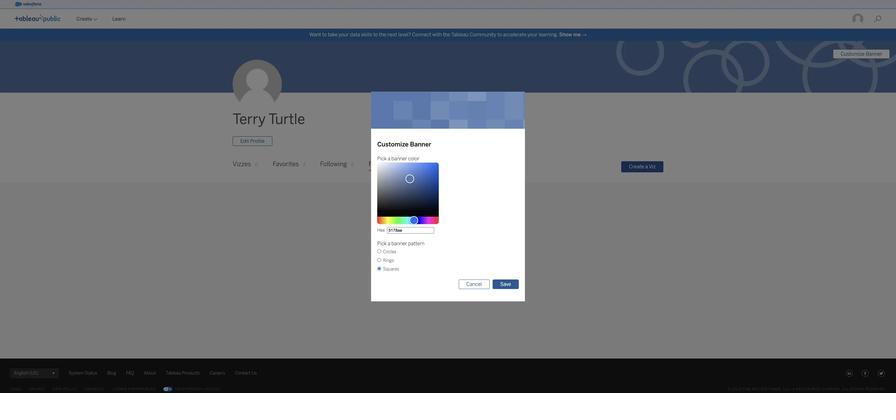 Task type: locate. For each thing, give the bounding box(es) containing it.
1 banner from the top
[[392, 156, 407, 162]]

0 vertical spatial pick
[[377, 156, 387, 162]]

1 vertical spatial banner
[[392, 241, 407, 247]]

color
[[408, 156, 420, 162]]

accelerate
[[503, 32, 527, 38]]

2 the from the left
[[443, 32, 451, 38]]

customize banner inside button
[[841, 51, 883, 57]]

to
[[322, 32, 327, 38], [374, 32, 378, 38], [498, 32, 502, 38]]

banner left the color
[[392, 156, 407, 162]]

your for your privacy choices
[[175, 387, 185, 391]]

with
[[433, 32, 442, 38]]

1 the from the left
[[379, 32, 387, 38]]

your
[[421, 243, 438, 254], [175, 387, 185, 391]]

to left take at the top of page
[[322, 32, 327, 38]]

data
[[53, 387, 62, 391]]

careers link
[[210, 370, 225, 377]]

1 vertical spatial customize
[[377, 141, 409, 148]]

0 horizontal spatial banner
[[410, 141, 432, 148]]

0
[[255, 162, 258, 168], [351, 162, 354, 168], [400, 162, 403, 168]]

0 right "following"
[[351, 162, 354, 168]]

contact
[[235, 371, 251, 376]]

2 horizontal spatial 0
[[400, 162, 403, 168]]

0 vertical spatial banner
[[392, 156, 407, 162]]

data policy link
[[53, 386, 77, 393]]

terry
[[233, 111, 266, 128]]

a
[[388, 156, 391, 162], [646, 164, 648, 170], [388, 241, 391, 247], [793, 387, 796, 391]]

0 horizontal spatial the
[[379, 32, 387, 38]]

logo image
[[15, 14, 60, 22]]

1 vertical spatial your
[[175, 387, 185, 391]]

0 vertical spatial customize banner
[[841, 51, 883, 57]]

0 horizontal spatial privacy
[[29, 387, 45, 391]]

your privacy choices link
[[163, 386, 221, 393]]

2 pick from the top
[[377, 241, 387, 247]]

level?
[[399, 32, 411, 38]]

privacy
[[29, 387, 45, 391], [187, 387, 203, 391]]

banner
[[392, 156, 407, 162], [392, 241, 407, 247]]

1 horizontal spatial your
[[421, 243, 438, 254]]

0 horizontal spatial your
[[339, 32, 349, 38]]

the right the "with"
[[443, 32, 451, 38]]

0 vertical spatial tableau
[[452, 32, 469, 38]]

0 for following
[[351, 162, 354, 168]]

the left the next
[[379, 32, 387, 38]]

tableau right the "with"
[[452, 32, 469, 38]]

0 horizontal spatial tableau
[[166, 371, 181, 376]]

data
[[350, 32, 360, 38]]

privacy down selected language element
[[29, 387, 45, 391]]

viz
[[649, 164, 656, 170]]

1 horizontal spatial customize
[[841, 51, 865, 57]]

0 horizontal spatial customize banner
[[377, 141, 432, 148]]

blog
[[107, 371, 116, 376]]

avatar image
[[233, 60, 282, 109]]

create a viz
[[630, 164, 656, 170]]

customize banner inside 'dialog'
[[377, 141, 432, 148]]

1 horizontal spatial privacy
[[187, 387, 203, 391]]

to right skills
[[374, 32, 378, 38]]

uninstall link
[[84, 386, 106, 393]]

want
[[310, 32, 321, 38]]

pattern
[[408, 241, 425, 247]]

None radio
[[377, 258, 382, 262]]

0 horizontal spatial to
[[322, 32, 327, 38]]

cancel
[[467, 282, 482, 287]]

2 horizontal spatial tableau
[[743, 387, 760, 391]]

banner
[[866, 51, 883, 57], [410, 141, 432, 148]]

2 banner from the top
[[392, 241, 407, 247]]

1 horizontal spatial the
[[443, 32, 451, 38]]

followers
[[369, 161, 396, 168], [440, 243, 476, 254]]

choices
[[204, 387, 221, 391]]

about link
[[144, 370, 156, 377]]

none radio inside customize banner 'dialog'
[[377, 258, 382, 262]]

pick
[[377, 156, 387, 162], [377, 241, 387, 247]]

your
[[339, 32, 349, 38], [528, 32, 538, 38]]

show
[[560, 32, 572, 38]]

customize banner button
[[833, 49, 890, 59]]

1 privacy from the left
[[29, 387, 45, 391]]

1 horizontal spatial your
[[528, 32, 538, 38]]

1 horizontal spatial banner
[[866, 51, 883, 57]]

1 vertical spatial tableau
[[166, 371, 181, 376]]

2 privacy from the left
[[187, 387, 203, 391]]

pick for pick a banner pattern
[[377, 241, 387, 247]]

0 right vizzes
[[255, 162, 258, 168]]

2 horizontal spatial to
[[498, 32, 502, 38]]

1 horizontal spatial to
[[374, 32, 378, 38]]

Hex field
[[387, 227, 435, 234]]

circles
[[383, 249, 397, 255]]

0 vertical spatial banner
[[866, 51, 883, 57]]

your left learning.
[[528, 32, 538, 38]]

0 vertical spatial customize
[[841, 51, 865, 57]]

0 horizontal spatial 0
[[255, 162, 258, 168]]

0 horizontal spatial customize
[[377, 141, 409, 148]]

policy
[[63, 387, 77, 391]]

banner inside button
[[866, 51, 883, 57]]

learn link
[[105, 10, 133, 29]]

squares
[[383, 267, 399, 272]]

banner for color
[[392, 156, 407, 162]]

your down "tableau products" link
[[175, 387, 185, 391]]

a left the color
[[388, 156, 391, 162]]

1 0 from the left
[[255, 162, 258, 168]]

connect
[[412, 32, 431, 38]]

1 horizontal spatial customize banner
[[841, 51, 883, 57]]

customize
[[841, 51, 865, 57], [377, 141, 409, 148]]

a left viz
[[646, 164, 648, 170]]

contact us link
[[235, 370, 257, 377]]

2023
[[733, 387, 742, 391]]

3 0 from the left
[[400, 162, 403, 168]]

software,
[[761, 387, 783, 391]]

your right take at the top of page
[[339, 32, 349, 38]]

a for pick a banner pattern
[[388, 241, 391, 247]]

pick a banner color
[[377, 156, 420, 162]]

→
[[582, 32, 587, 38]]

©
[[728, 387, 732, 391]]

1 vertical spatial banner
[[410, 141, 432, 148]]

terry turtle
[[233, 111, 305, 128]]

a up circles
[[388, 241, 391, 247]]

cancel button
[[459, 280, 490, 289]]

banner up circles
[[392, 241, 407, 247]]

1 horizontal spatial followers
[[440, 243, 476, 254]]

your down hex field
[[421, 243, 438, 254]]

(us)
[[29, 371, 39, 376]]

privacy down products
[[187, 387, 203, 391]]

2 vertical spatial tableau
[[743, 387, 760, 391]]

0 for followers
[[400, 162, 403, 168]]

1 pick from the top
[[377, 156, 387, 162]]

edit profile
[[240, 138, 265, 144]]

tableau
[[452, 32, 469, 38], [166, 371, 181, 376], [743, 387, 760, 391]]

1 vertical spatial customize banner
[[377, 141, 432, 148]]

0 for vizzes
[[255, 162, 258, 168]]

edit profile button
[[233, 137, 272, 146]]

save
[[501, 282, 511, 287]]

a inside button
[[646, 164, 648, 170]]

to left accelerate
[[498, 32, 502, 38]]

2 your from the left
[[528, 32, 538, 38]]

data policy
[[53, 387, 77, 391]]

None radio
[[377, 249, 382, 254], [377, 267, 382, 271], [377, 249, 382, 254], [377, 267, 382, 271]]

favorites
[[273, 161, 299, 168]]

1 horizontal spatial 0
[[351, 162, 354, 168]]

following
[[320, 161, 347, 168]]

0 down the 'pick a banner color'
[[400, 162, 403, 168]]

customize banner
[[841, 51, 883, 57], [377, 141, 432, 148]]

your followers
[[421, 243, 476, 254]]

0 vertical spatial your
[[421, 243, 438, 254]]

status
[[85, 371, 97, 376]]

about
[[144, 371, 156, 376]]

1 vertical spatial pick
[[377, 241, 387, 247]]

1 vertical spatial followers
[[440, 243, 476, 254]]

the
[[379, 32, 387, 38], [443, 32, 451, 38]]

2 0 from the left
[[351, 162, 354, 168]]

0 horizontal spatial your
[[175, 387, 185, 391]]

blog link
[[107, 370, 116, 377]]

learning.
[[539, 32, 558, 38]]

tableau right 2023
[[743, 387, 760, 391]]

0 horizontal spatial followers
[[369, 161, 396, 168]]

tableau left products
[[166, 371, 181, 376]]

customize inside 'dialog'
[[377, 141, 409, 148]]

your privacy choices
[[175, 387, 221, 391]]

pick for pick a banner color
[[377, 156, 387, 162]]

banner for pattern
[[392, 241, 407, 247]]



Task type: describe. For each thing, give the bounding box(es) containing it.
faq link
[[126, 370, 134, 377]]

© 2023 tableau software, llc, a salesforce company. all rights reserved.
[[728, 387, 887, 391]]

color image
[[406, 175, 414, 183]]

2
[[303, 162, 306, 168]]

a for create a viz
[[646, 164, 648, 170]]

me
[[574, 32, 581, 38]]

profile
[[250, 138, 265, 144]]

create a viz button
[[622, 161, 664, 172]]

2 to from the left
[[374, 32, 378, 38]]

cookie preferences button
[[113, 386, 156, 393]]

system status link
[[69, 370, 97, 377]]

community
[[470, 32, 497, 38]]

tableau products
[[166, 371, 200, 376]]

salesforce
[[797, 387, 821, 391]]

color slider
[[377, 163, 439, 213]]

customize inside button
[[841, 51, 865, 57]]

save button
[[493, 280, 519, 289]]

reserved.
[[866, 387, 887, 391]]

go to search image
[[867, 15, 889, 23]]

pick a banner pattern
[[377, 241, 425, 247]]

english
[[14, 371, 28, 376]]

show me link
[[560, 32, 581, 38]]

cookie preferences
[[113, 387, 156, 391]]

privacy link
[[29, 386, 45, 393]]

edit
[[240, 138, 249, 144]]

english (us)
[[14, 371, 39, 376]]

all
[[843, 387, 850, 391]]

selected language element
[[14, 369, 55, 379]]

faq
[[126, 371, 134, 376]]

salesforce logo image
[[15, 2, 41, 7]]

a for pick a banner color
[[388, 156, 391, 162]]

preferences
[[128, 387, 156, 391]]

products
[[182, 371, 200, 376]]

us
[[252, 371, 257, 376]]

your for your followers
[[421, 243, 438, 254]]

learn
[[112, 16, 126, 22]]

skills
[[361, 32, 372, 38]]

tableau products link
[[166, 370, 200, 377]]

rings
[[383, 258, 394, 263]]

want to take your data skills to the next level? connect with the tableau community to accelerate your learning. show me →
[[310, 32, 587, 38]]

turtle
[[269, 111, 305, 128]]

hex
[[377, 228, 385, 233]]

contact us
[[235, 371, 257, 376]]

create
[[630, 164, 645, 170]]

system
[[69, 371, 84, 376]]

legal
[[10, 387, 22, 391]]

customize banner dialog
[[290, 92, 607, 302]]

1 your from the left
[[339, 32, 349, 38]]

a right the llc, at the bottom right of the page
[[793, 387, 796, 391]]

legal link
[[10, 386, 22, 393]]

uninstall
[[84, 387, 106, 391]]

vizzes
[[233, 161, 251, 168]]

next
[[388, 32, 397, 38]]

company.
[[822, 387, 842, 391]]

llc,
[[784, 387, 792, 391]]

1 horizontal spatial tableau
[[452, 32, 469, 38]]

0 vertical spatial followers
[[369, 161, 396, 168]]

3 to from the left
[[498, 32, 502, 38]]

careers
[[210, 371, 225, 376]]

cookie
[[113, 387, 127, 391]]

system status
[[69, 371, 97, 376]]

rights
[[851, 387, 865, 391]]

1 to from the left
[[322, 32, 327, 38]]

banner inside 'dialog'
[[410, 141, 432, 148]]

take
[[328, 32, 338, 38]]



Task type: vqa. For each thing, say whether or not it's contained in the screenshot.


